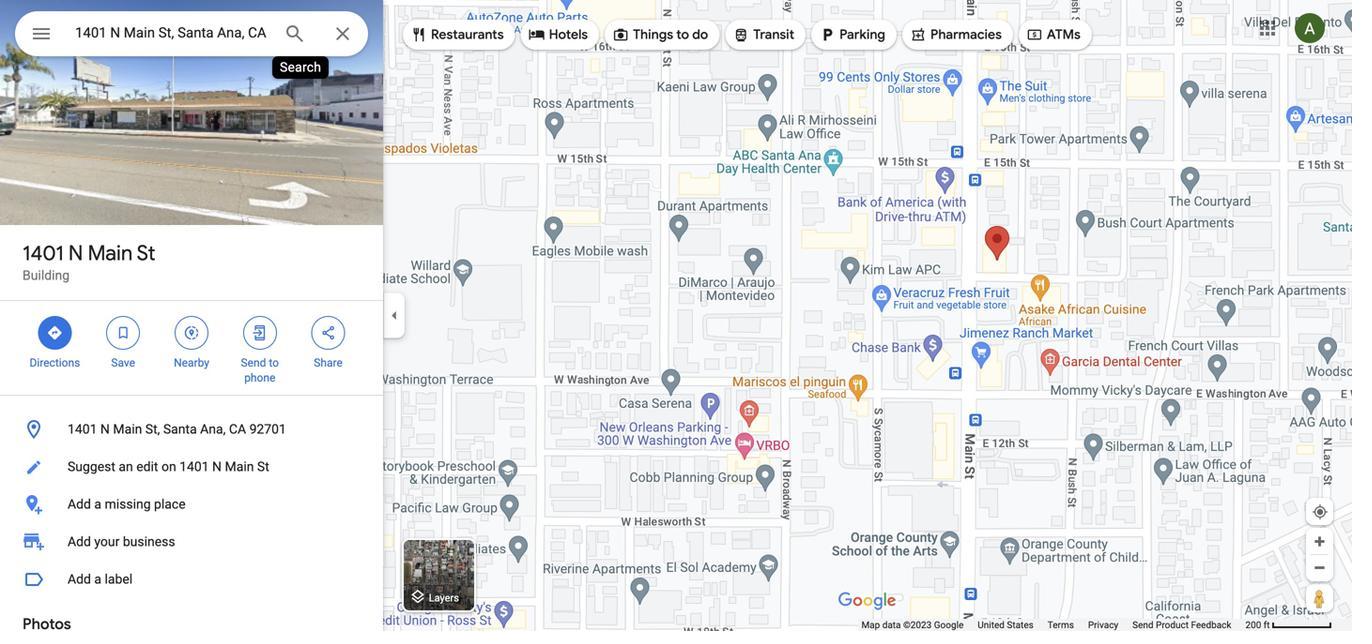 Task type: vqa. For each thing, say whether or not it's contained in the screenshot.
Dec within SUN DEC 10
no



Task type: locate. For each thing, give the bounding box(es) containing it.
to inside send to phone
[[269, 357, 279, 370]]

2 horizontal spatial n
[[212, 460, 222, 475]]

to
[[676, 26, 689, 43], [269, 357, 279, 370]]

1 vertical spatial to
[[269, 357, 279, 370]]

 restaurants
[[410, 24, 504, 45]]

add left your
[[68, 535, 91, 550]]

1 horizontal spatial st
[[257, 460, 269, 475]]

0 vertical spatial main
[[88, 240, 133, 267]]

main
[[88, 240, 133, 267], [113, 422, 142, 438], [225, 460, 254, 475]]


[[251, 323, 268, 344]]

1 vertical spatial st
[[257, 460, 269, 475]]

show your location image
[[1312, 504, 1329, 521]]

main down ca in the left of the page
[[225, 460, 254, 475]]


[[910, 24, 927, 45]]


[[819, 24, 836, 45]]

add
[[68, 497, 91, 513], [68, 535, 91, 550], [68, 572, 91, 588]]

add a missing place button
[[0, 486, 383, 524]]

200 ft button
[[1245, 620, 1332, 631]]

an
[[119, 460, 133, 475]]

1401 right on
[[179, 460, 209, 475]]

n
[[68, 240, 83, 267], [100, 422, 110, 438], [212, 460, 222, 475]]


[[528, 24, 545, 45]]

2 add from the top
[[68, 535, 91, 550]]

n for st
[[68, 240, 83, 267]]

0 vertical spatial st
[[137, 240, 155, 267]]

1 vertical spatial n
[[100, 422, 110, 438]]

n up building
[[68, 240, 83, 267]]

 button
[[15, 11, 68, 60]]

atms
[[1047, 26, 1081, 43]]

n inside 1401 n main st building
[[68, 240, 83, 267]]

1 vertical spatial send
[[1133, 620, 1154, 631]]

1 a from the top
[[94, 497, 101, 513]]

0 vertical spatial a
[[94, 497, 101, 513]]

add down suggest
[[68, 497, 91, 513]]

1 vertical spatial 1401
[[68, 422, 97, 438]]

do
[[692, 26, 708, 43]]

business
[[123, 535, 175, 550]]

a
[[94, 497, 101, 513], [94, 572, 101, 588]]

None field
[[75, 22, 269, 44]]

1 vertical spatial main
[[113, 422, 142, 438]]

suggest an edit on 1401 n main st button
[[0, 449, 383, 486]]

0 horizontal spatial to
[[269, 357, 279, 370]]

ft
[[1264, 620, 1270, 631]]

n down ana, in the left bottom of the page
[[212, 460, 222, 475]]

0 horizontal spatial st
[[137, 240, 155, 267]]

1401 up building
[[23, 240, 64, 267]]

add a missing place
[[68, 497, 186, 513]]

0 horizontal spatial send
[[241, 357, 266, 370]]

privacy
[[1088, 620, 1118, 631]]

n for st,
[[100, 422, 110, 438]]

2 vertical spatial main
[[225, 460, 254, 475]]

suggest
[[68, 460, 115, 475]]

st
[[137, 240, 155, 267], [257, 460, 269, 475]]

1401 up suggest
[[68, 422, 97, 438]]

 atms
[[1026, 24, 1081, 45]]

1401 n main st, santa ana, ca 92701 button
[[0, 411, 383, 449]]

add your business
[[68, 535, 175, 550]]

place
[[154, 497, 186, 513]]

1 horizontal spatial n
[[100, 422, 110, 438]]

send left product
[[1133, 620, 1154, 631]]

1 vertical spatial a
[[94, 572, 101, 588]]

 pharmacies
[[910, 24, 1002, 45]]

send inside send to phone
[[241, 357, 266, 370]]

2 a from the top
[[94, 572, 101, 588]]

add a label
[[68, 572, 133, 588]]

main up 
[[88, 240, 133, 267]]

send inside button
[[1133, 620, 1154, 631]]

0 horizontal spatial n
[[68, 240, 83, 267]]

1 add from the top
[[68, 497, 91, 513]]

show street view coverage image
[[1306, 585, 1333, 613]]

0 vertical spatial 1401
[[23, 240, 64, 267]]

1 horizontal spatial 1401
[[68, 422, 97, 438]]

zoom in image
[[1313, 535, 1327, 549]]


[[46, 323, 63, 344]]

send up phone
[[241, 357, 266, 370]]

a left label
[[94, 572, 101, 588]]

0 vertical spatial add
[[68, 497, 91, 513]]

©2023
[[903, 620, 932, 631]]

map
[[861, 620, 880, 631]]

1 horizontal spatial to
[[676, 26, 689, 43]]

add left label
[[68, 572, 91, 588]]

google
[[934, 620, 964, 631]]

1401 for st,
[[68, 422, 97, 438]]

1 horizontal spatial send
[[1133, 620, 1154, 631]]

building
[[23, 268, 70, 284]]

to up phone
[[269, 357, 279, 370]]

save
[[111, 357, 135, 370]]

1401 inside 1401 n main st building
[[23, 240, 64, 267]]

0 vertical spatial to
[[676, 26, 689, 43]]

1 vertical spatial add
[[68, 535, 91, 550]]

 things to do
[[612, 24, 708, 45]]

send
[[241, 357, 266, 370], [1133, 620, 1154, 631]]

3 add from the top
[[68, 572, 91, 588]]

1401 n main st, santa ana, ca 92701
[[68, 422, 286, 438]]

0 horizontal spatial 1401
[[23, 240, 64, 267]]

terms
[[1048, 620, 1074, 631]]

2 horizontal spatial 1401
[[179, 460, 209, 475]]

main left st,
[[113, 422, 142, 438]]

missing
[[105, 497, 151, 513]]

united states
[[978, 620, 1034, 631]]

1401 for st
[[23, 240, 64, 267]]

footer containing map data ©2023 google
[[861, 620, 1245, 632]]

0 vertical spatial send
[[241, 357, 266, 370]]

n up suggest
[[100, 422, 110, 438]]

a left missing
[[94, 497, 101, 513]]

1401
[[23, 240, 64, 267], [68, 422, 97, 438], [179, 460, 209, 475]]

footer
[[861, 620, 1245, 632]]

send for send to phone
[[241, 357, 266, 370]]

2 vertical spatial add
[[68, 572, 91, 588]]

0 vertical spatial n
[[68, 240, 83, 267]]

main inside 1401 n main st building
[[88, 240, 133, 267]]

to left do
[[676, 26, 689, 43]]

layers
[[429, 593, 459, 605]]

ana,
[[200, 422, 226, 438]]

zoom out image
[[1313, 561, 1327, 576]]


[[410, 24, 427, 45]]

 search field
[[15, 11, 368, 60]]

ca
[[229, 422, 246, 438]]



Task type: describe. For each thing, give the bounding box(es) containing it.
transit
[[753, 26, 794, 43]]

st,
[[145, 422, 160, 438]]

on
[[161, 460, 176, 475]]

things
[[633, 26, 673, 43]]

hotels
[[549, 26, 588, 43]]

2 vertical spatial n
[[212, 460, 222, 475]]

share
[[314, 357, 343, 370]]


[[183, 323, 200, 344]]

data
[[882, 620, 901, 631]]

pharmacies
[[930, 26, 1002, 43]]


[[320, 323, 337, 344]]

edit
[[136, 460, 158, 475]]

add for add a label
[[68, 572, 91, 588]]

2 vertical spatial 1401
[[179, 460, 209, 475]]

footer inside google maps element
[[861, 620, 1245, 632]]

200
[[1245, 620, 1261, 631]]

label
[[105, 572, 133, 588]]

st inside button
[[257, 460, 269, 475]]

 transit
[[733, 24, 794, 45]]

google maps element
[[0, 0, 1352, 632]]

send product feedback
[[1133, 620, 1231, 631]]

a for label
[[94, 572, 101, 588]]


[[115, 323, 132, 344]]

directions
[[30, 357, 80, 370]]

add your business link
[[0, 524, 383, 561]]

terms button
[[1048, 620, 1074, 632]]

st inside 1401 n main st building
[[137, 240, 155, 267]]

your
[[94, 535, 120, 550]]

feedback
[[1191, 620, 1231, 631]]


[[733, 24, 750, 45]]

1401 n main st main content
[[0, 0, 383, 632]]


[[612, 24, 629, 45]]

 parking
[[819, 24, 885, 45]]

send product feedback button
[[1133, 620, 1231, 632]]

privacy button
[[1088, 620, 1118, 632]]

none field inside 1401 n main st, santa ana, ca 92701 field
[[75, 22, 269, 44]]

1401 N Main St, Santa Ana, CA 92701 field
[[15, 11, 368, 56]]

suggest an edit on 1401 n main st
[[68, 460, 269, 475]]

92701
[[249, 422, 286, 438]]

phone
[[244, 372, 275, 385]]

product
[[1156, 620, 1189, 631]]

a for missing
[[94, 497, 101, 513]]

santa
[[163, 422, 197, 438]]

map data ©2023 google
[[861, 620, 964, 631]]

 hotels
[[528, 24, 588, 45]]

send to phone
[[241, 357, 279, 385]]

200 ft
[[1245, 620, 1270, 631]]

collapse side panel image
[[384, 306, 405, 326]]


[[30, 20, 53, 47]]

google account: angela cha  
(angela.cha@adept.ai) image
[[1295, 13, 1325, 43]]

actions for 1401 n main st region
[[0, 301, 383, 395]]

main for st,
[[113, 422, 142, 438]]

to inside  things to do
[[676, 26, 689, 43]]

send for send product feedback
[[1133, 620, 1154, 631]]

united
[[978, 620, 1005, 631]]

add for add a missing place
[[68, 497, 91, 513]]

united states button
[[978, 620, 1034, 632]]

add for add your business
[[68, 535, 91, 550]]

1401 n main st building
[[23, 240, 155, 284]]

restaurants
[[431, 26, 504, 43]]

parking
[[839, 26, 885, 43]]

add a label button
[[0, 561, 383, 599]]


[[1026, 24, 1043, 45]]

main for st
[[88, 240, 133, 267]]

nearby
[[174, 357, 209, 370]]

states
[[1007, 620, 1034, 631]]



